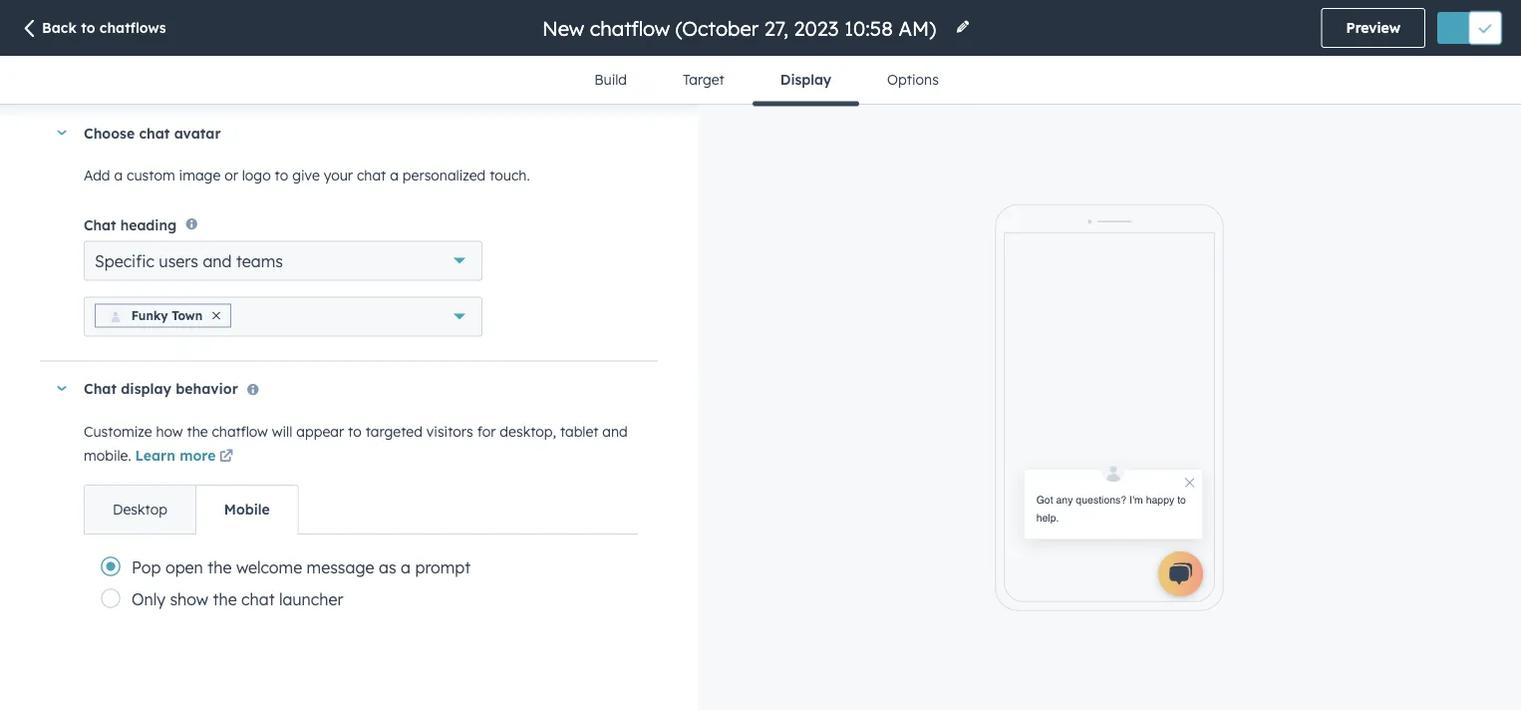 Task type: describe. For each thing, give the bounding box(es) containing it.
mobile.
[[84, 446, 131, 464]]

more
[[180, 446, 216, 464]]

options button
[[860, 56, 967, 104]]

chat display behavior button
[[40, 361, 638, 415]]

funky
[[131, 308, 168, 323]]

funky town button
[[84, 297, 483, 336]]

appear
[[297, 422, 344, 440]]

will
[[272, 422, 293, 440]]

visitors
[[427, 422, 473, 440]]

display
[[781, 71, 832, 88]]

funky town
[[131, 308, 203, 323]]

learn more link
[[135, 445, 237, 469]]

chat heading
[[84, 216, 177, 233]]

teams
[[236, 251, 283, 271]]

chat for chat display behavior
[[84, 380, 117, 397]]

got any questions? i'm happy to help. status
[[1037, 491, 1191, 527]]

tablet
[[560, 422, 599, 440]]

image
[[179, 167, 221, 184]]

caret image
[[56, 386, 68, 391]]

chat display behavior
[[84, 380, 238, 397]]

and inside popup button
[[203, 251, 232, 271]]

tab panel containing pop open the welcome message as a prompt
[[84, 533, 638, 630]]

add
[[84, 167, 110, 184]]

town
[[172, 308, 203, 323]]

to inside got any questions? i'm happy to help.
[[1178, 494, 1187, 506]]

specific users and teams button
[[84, 241, 483, 281]]

chat for chat heading
[[84, 216, 116, 233]]

display button
[[753, 56, 860, 106]]

link opens in a new window image inside learn more link
[[219, 450, 233, 464]]

tab list containing desktop
[[84, 484, 299, 534]]

any
[[1057, 494, 1074, 506]]

pop
[[132, 557, 161, 577]]

desktop,
[[500, 422, 556, 440]]

specific
[[95, 251, 154, 271]]

choose chat avatar button
[[40, 106, 638, 160]]

build button
[[567, 56, 655, 104]]

personalized
[[403, 167, 486, 184]]

chatflow
[[212, 422, 268, 440]]

welcome message status
[[1009, 458, 1204, 540]]

logo
[[242, 167, 271, 184]]

only show the chat launcher
[[132, 589, 343, 609]]

chatflows
[[100, 19, 166, 36]]

customize how the chatflow will appear to targeted visitors for desktop, tablet and mobile.
[[84, 422, 628, 464]]

only
[[132, 589, 165, 609]]

display
[[121, 380, 171, 397]]

to inside button
[[81, 19, 95, 36]]

preview button
[[1322, 8, 1426, 48]]

2 horizontal spatial chat
[[357, 167, 386, 184]]

got any questions? i'm happy to help. button
[[1024, 458, 1204, 540]]

caret image
[[56, 130, 68, 135]]



Task type: locate. For each thing, give the bounding box(es) containing it.
chat right caret icon
[[84, 380, 117, 397]]

1 horizontal spatial a
[[390, 167, 399, 184]]

navigation
[[567, 56, 967, 106]]

or
[[225, 167, 238, 184]]

2 link opens in a new window image from the top
[[219, 450, 233, 464]]

welcome
[[236, 557, 302, 577]]

navigation containing build
[[567, 56, 967, 106]]

1 chat from the top
[[84, 216, 116, 233]]

0 horizontal spatial and
[[203, 251, 232, 271]]

1 vertical spatial the
[[208, 557, 232, 577]]

to right "happy"
[[1178, 494, 1187, 506]]

heading
[[120, 216, 177, 233]]

specific users and teams
[[95, 251, 283, 271]]

a inside tab panel
[[401, 557, 411, 577]]

preview
[[1347, 19, 1401, 36]]

behavior
[[176, 380, 238, 397]]

tab list
[[84, 484, 299, 534]]

got
[[1037, 494, 1054, 506]]

chat up specific
[[84, 216, 116, 233]]

and right the "users" at left
[[203, 251, 232, 271]]

help.
[[1037, 512, 1060, 524]]

chat inside tab panel
[[241, 589, 275, 609]]

the up more
[[187, 422, 208, 440]]

as
[[379, 557, 396, 577]]

how
[[156, 422, 183, 440]]

and inside customize how the chatflow will appear to targeted visitors for desktop, tablet and mobile.
[[603, 422, 628, 440]]

targeted
[[366, 422, 423, 440]]

open
[[165, 557, 203, 577]]

mobile
[[224, 500, 270, 518]]

users
[[159, 251, 198, 271]]

happy
[[1147, 494, 1175, 506]]

0 horizontal spatial chat
[[139, 124, 170, 141]]

1 vertical spatial chat
[[84, 380, 117, 397]]

build
[[594, 71, 627, 88]]

chat inside dropdown button
[[139, 124, 170, 141]]

questions?
[[1076, 494, 1127, 506]]

target
[[683, 71, 725, 88]]

the right show
[[213, 589, 237, 609]]

got any questions? i'm happy to help.
[[1037, 494, 1187, 524]]

to left give
[[275, 167, 288, 184]]

to
[[81, 19, 95, 36], [275, 167, 288, 184], [348, 422, 362, 440], [1178, 494, 1187, 506]]

chat down welcome
[[241, 589, 275, 609]]

0 vertical spatial and
[[203, 251, 232, 271]]

back to chatflows button
[[20, 18, 166, 40]]

chat up custom
[[139, 124, 170, 141]]

learn
[[135, 446, 175, 464]]

the for show
[[213, 589, 237, 609]]

to right back
[[81, 19, 95, 36]]

to right appear
[[348, 422, 362, 440]]

back
[[42, 19, 77, 36]]

1 vertical spatial chat
[[357, 167, 386, 184]]

desktop
[[113, 500, 167, 518]]

custom
[[127, 167, 175, 184]]

launcher
[[279, 589, 343, 609]]

0 vertical spatial the
[[187, 422, 208, 440]]

for
[[477, 422, 496, 440]]

1 vertical spatial and
[[603, 422, 628, 440]]

a right 'as'
[[401, 557, 411, 577]]

learn more
[[135, 446, 216, 464]]

a left personalized
[[390, 167, 399, 184]]

a
[[114, 167, 123, 184], [390, 167, 399, 184], [401, 557, 411, 577]]

choose
[[84, 124, 135, 141]]

chat
[[84, 216, 116, 233], [84, 380, 117, 397]]

link opens in a new window image
[[219, 445, 233, 469], [219, 450, 233, 464]]

to inside customize how the chatflow will appear to targeted visitors for desktop, tablet and mobile.
[[348, 422, 362, 440]]

mobile link
[[195, 485, 298, 533]]

pop open the welcome message as a prompt
[[132, 557, 471, 577]]

0 vertical spatial chat
[[84, 216, 116, 233]]

choose chat avatar
[[84, 124, 221, 141]]

show
[[170, 589, 208, 609]]

add a custom image or logo to give your chat a personalized touch.
[[84, 167, 530, 184]]

prompt
[[415, 557, 471, 577]]

1 link opens in a new window image from the top
[[219, 445, 233, 469]]

avatar
[[174, 124, 221, 141]]

tab panel
[[84, 533, 638, 630]]

2 vertical spatial the
[[213, 589, 237, 609]]

chat right your
[[357, 167, 386, 184]]

chat
[[139, 124, 170, 141], [357, 167, 386, 184], [241, 589, 275, 609]]

the right open
[[208, 557, 232, 577]]

the for how
[[187, 422, 208, 440]]

2 chat from the top
[[84, 380, 117, 397]]

back to chatflows
[[42, 19, 166, 36]]

the
[[187, 422, 208, 440], [208, 557, 232, 577], [213, 589, 237, 609]]

1 horizontal spatial and
[[603, 422, 628, 440]]

2 vertical spatial chat
[[241, 589, 275, 609]]

give
[[292, 167, 320, 184]]

and
[[203, 251, 232, 271], [603, 422, 628, 440]]

chat inside dropdown button
[[84, 380, 117, 397]]

message
[[307, 557, 374, 577]]

close image
[[213, 311, 221, 319]]

1 horizontal spatial chat
[[241, 589, 275, 609]]

2 horizontal spatial a
[[401, 557, 411, 577]]

i'm
[[1130, 494, 1144, 506]]

target button
[[655, 56, 753, 104]]

options
[[888, 71, 939, 88]]

customize
[[84, 422, 152, 440]]

None field
[[540, 14, 943, 41]]

a right add
[[114, 167, 123, 184]]

0 vertical spatial chat
[[139, 124, 170, 141]]

touch.
[[490, 167, 530, 184]]

and right tablet
[[603, 422, 628, 440]]

the for open
[[208, 557, 232, 577]]

desktop link
[[85, 485, 195, 533]]

your
[[324, 167, 353, 184]]

0 horizontal spatial a
[[114, 167, 123, 184]]

the inside customize how the chatflow will appear to targeted visitors for desktop, tablet and mobile.
[[187, 422, 208, 440]]



Task type: vqa. For each thing, say whether or not it's contained in the screenshot.
questions?
yes



